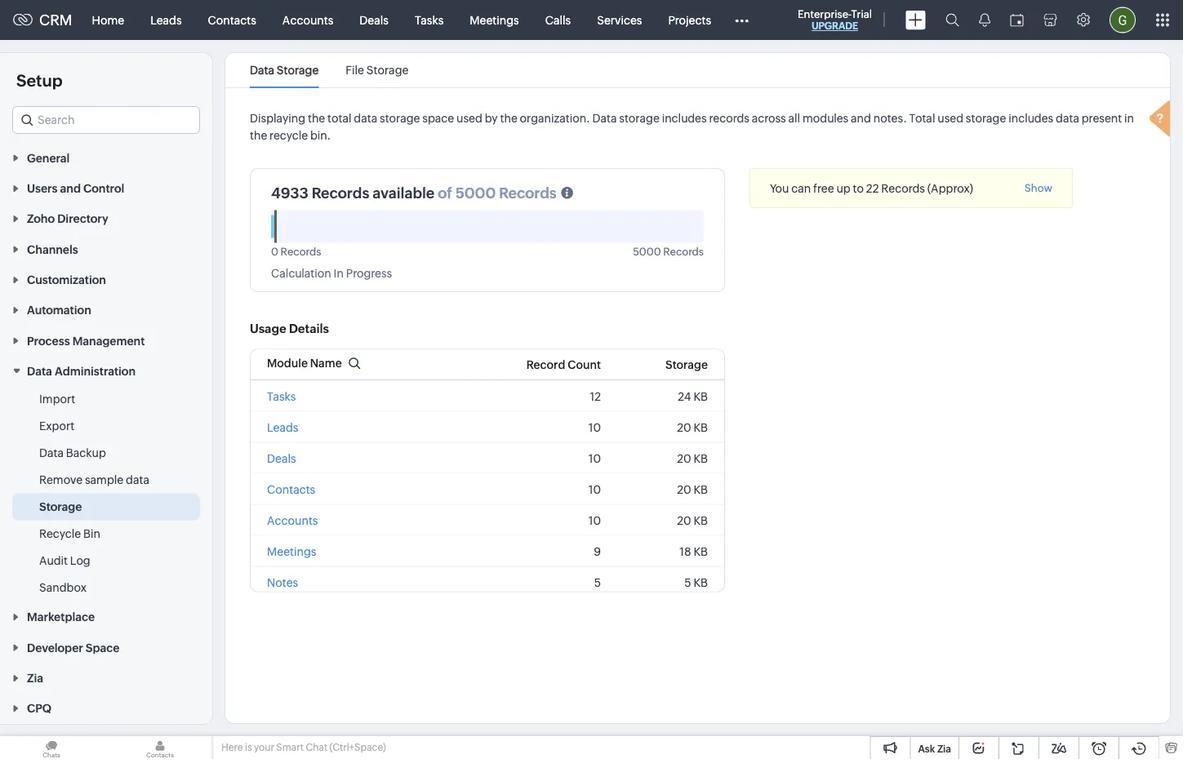Task type: locate. For each thing, give the bounding box(es) containing it.
1 horizontal spatial contacts
[[267, 483, 315, 496]]

enterprise-
[[798, 8, 852, 20]]

zia right ask at the right bottom
[[938, 744, 951, 755]]

4 10 from the top
[[589, 514, 601, 527]]

4 20 from the top
[[677, 514, 691, 527]]

1 vertical spatial deals
[[267, 452, 296, 465]]

1 used from the left
[[457, 111, 483, 125]]

accounts up notes
[[267, 514, 318, 527]]

data for data backup
[[39, 446, 64, 460]]

20
[[677, 421, 691, 434], [677, 452, 691, 465], [677, 483, 691, 496], [677, 514, 691, 527]]

directory
[[57, 212, 108, 225]]

0 records
[[271, 245, 321, 258]]

3 10 from the top
[[589, 483, 601, 496]]

0 vertical spatial contacts
[[208, 13, 256, 27]]

meetings left 'calls' link
[[470, 13, 519, 27]]

chats image
[[0, 737, 103, 760]]

0 vertical spatial leads
[[150, 13, 182, 27]]

zoho
[[27, 212, 55, 225]]

0 horizontal spatial meetings
[[267, 545, 316, 558]]

loading image
[[1146, 98, 1179, 142]]

data inside region
[[39, 446, 64, 460]]

data right sample
[[126, 473, 149, 487]]

management
[[72, 334, 145, 347]]

1 horizontal spatial deals
[[360, 13, 389, 27]]

None field
[[12, 106, 200, 134]]

signals element
[[969, 0, 1000, 40]]

leads right home link
[[150, 13, 182, 27]]

5000
[[456, 185, 496, 201], [633, 245, 661, 258]]

data administration region
[[0, 386, 212, 602]]

Other Modules field
[[724, 7, 760, 33]]

administration
[[55, 365, 136, 378]]

calculation
[[271, 267, 331, 280]]

1 horizontal spatial storage
[[619, 111, 660, 125]]

20 for leads
[[677, 421, 691, 434]]

4933 records available of 5000 records
[[271, 185, 557, 201]]

24 kb
[[678, 390, 708, 403]]

data left present
[[1056, 111, 1080, 125]]

zoho directory button
[[0, 203, 212, 234]]

deals
[[360, 13, 389, 27], [267, 452, 296, 465]]

zia up cpq
[[27, 672, 43, 685]]

20 kb for deals
[[677, 452, 708, 465]]

storage down accounts link
[[277, 64, 319, 77]]

data down process
[[27, 365, 52, 378]]

18
[[680, 545, 691, 558]]

projects
[[668, 13, 711, 27]]

0 horizontal spatial data
[[126, 473, 149, 487]]

developer
[[27, 641, 83, 654]]

1 horizontal spatial 5
[[685, 576, 691, 589]]

data inside displaying the total data storage space used by the organization. data storage includes records across all modules  and notes. total used storage includes data present in the recycle bin.
[[593, 111, 617, 125]]

0 vertical spatial deals
[[360, 13, 389, 27]]

total
[[328, 111, 352, 125]]

1 horizontal spatial data
[[354, 111, 377, 125]]

crm link
[[13, 12, 72, 28]]

2 10 from the top
[[589, 452, 601, 465]]

1 horizontal spatial meetings
[[470, 13, 519, 27]]

1 horizontal spatial used
[[938, 111, 964, 125]]

process management
[[27, 334, 145, 347]]

storage down remove
[[39, 500, 82, 513]]

meetings link
[[457, 0, 532, 40]]

tasks right deals link
[[415, 13, 444, 27]]

1 vertical spatial leads
[[267, 421, 298, 434]]

0 vertical spatial 5000
[[456, 185, 496, 201]]

22
[[866, 182, 879, 195]]

used right total
[[938, 111, 964, 125]]

contacts link
[[195, 0, 269, 40]]

data up displaying
[[250, 64, 274, 77]]

1 20 kb from the top
[[677, 421, 708, 434]]

1 storage from the left
[[380, 111, 420, 125]]

kb for tasks
[[694, 390, 708, 403]]

import
[[39, 393, 75, 406]]

2 20 from the top
[[677, 452, 691, 465]]

services
[[597, 13, 642, 27]]

you can free up to 22 records (approx)
[[770, 182, 974, 195]]

1 vertical spatial contacts
[[267, 483, 315, 496]]

3 20 from the top
[[677, 483, 691, 496]]

all
[[789, 111, 800, 125]]

2 horizontal spatial storage
[[966, 111, 1006, 125]]

crm
[[39, 12, 72, 28]]

1 horizontal spatial zia
[[938, 744, 951, 755]]

log
[[70, 554, 90, 567]]

0 horizontal spatial and
[[60, 182, 81, 195]]

home link
[[79, 0, 137, 40]]

0 vertical spatial zia
[[27, 672, 43, 685]]

accounts up data storage
[[282, 13, 333, 27]]

5 down "18"
[[685, 576, 691, 589]]

Search text field
[[13, 107, 199, 133]]

1 vertical spatial zia
[[938, 744, 951, 755]]

and inside dropdown button
[[60, 182, 81, 195]]

1 horizontal spatial leads
[[267, 421, 298, 434]]

leads
[[150, 13, 182, 27], [267, 421, 298, 434]]

zia button
[[0, 663, 212, 693]]

1 vertical spatial and
[[60, 182, 81, 195]]

data down "export"
[[39, 446, 64, 460]]

data storage link
[[250, 64, 319, 77]]

1 5 from the left
[[594, 576, 601, 589]]

used left by at the left of the page
[[457, 111, 483, 125]]

0 horizontal spatial the
[[250, 129, 267, 142]]

meetings
[[470, 13, 519, 27], [267, 545, 316, 558]]

here is your smart chat (ctrl+space)
[[221, 742, 386, 753]]

data right total
[[354, 111, 377, 125]]

file
[[346, 64, 364, 77]]

2 20 kb from the top
[[677, 452, 708, 465]]

marketplace
[[27, 611, 95, 624]]

4 20 kb from the top
[[677, 514, 708, 527]]

and right users
[[60, 182, 81, 195]]

0 horizontal spatial leads
[[150, 13, 182, 27]]

notes
[[267, 576, 298, 589]]

count
[[568, 358, 601, 371]]

data
[[354, 111, 377, 125], [1056, 111, 1080, 125], [126, 473, 149, 487]]

3 20 kb from the top
[[677, 483, 708, 496]]

module
[[267, 356, 308, 369]]

zia
[[27, 672, 43, 685], [938, 744, 951, 755]]

the up "bin."
[[308, 111, 325, 125]]

1 kb from the top
[[694, 390, 708, 403]]

export
[[39, 420, 74, 433]]

modules
[[803, 111, 849, 125]]

in
[[1125, 111, 1134, 125]]

leads down module
[[267, 421, 298, 434]]

1 horizontal spatial and
[[851, 111, 871, 125]]

export link
[[39, 418, 74, 434]]

storage link
[[39, 499, 82, 515]]

kb for deals
[[694, 452, 708, 465]]

accounts
[[282, 13, 333, 27], [267, 514, 318, 527]]

storage
[[277, 64, 319, 77], [367, 64, 409, 77], [666, 358, 708, 371], [39, 500, 82, 513]]

4 kb from the top
[[694, 483, 708, 496]]

5 kb from the top
[[694, 514, 708, 527]]

9
[[594, 545, 601, 558]]

search image
[[946, 13, 960, 27]]

channels
[[27, 243, 78, 256]]

data right organization.
[[593, 111, 617, 125]]

10 for leads
[[589, 421, 601, 434]]

5 for 5
[[594, 576, 601, 589]]

usage details
[[250, 322, 329, 336]]

cpq
[[27, 702, 52, 715]]

5
[[594, 576, 601, 589], [685, 576, 691, 589]]

20 kb
[[677, 421, 708, 434], [677, 452, 708, 465], [677, 483, 708, 496], [677, 514, 708, 527]]

1 20 from the top
[[677, 421, 691, 434]]

signals image
[[979, 13, 991, 27]]

1 horizontal spatial 5000
[[633, 245, 661, 258]]

records for 4933 records available of 5000 records
[[312, 185, 369, 201]]

0 horizontal spatial 5
[[594, 576, 601, 589]]

20 for contacts
[[677, 483, 691, 496]]

3 kb from the top
[[694, 452, 708, 465]]

includes up show
[[1009, 111, 1054, 125]]

data inside dropdown button
[[27, 365, 52, 378]]

recycle
[[270, 129, 308, 142]]

displaying the total data storage space used by the organization. data storage includes records across all modules  and notes. total used storage includes data present in the recycle bin.
[[250, 111, 1134, 142]]

and left "notes."
[[851, 111, 871, 125]]

records for 5000 records
[[663, 245, 704, 258]]

tasks down module
[[267, 390, 296, 403]]

1 10 from the top
[[589, 421, 601, 434]]

6 kb from the top
[[694, 545, 708, 558]]

chat
[[306, 742, 328, 753]]

24
[[678, 390, 691, 403]]

projects link
[[655, 0, 724, 40]]

0 vertical spatial meetings
[[470, 13, 519, 27]]

0 horizontal spatial storage
[[380, 111, 420, 125]]

meetings inside 'link'
[[470, 13, 519, 27]]

to
[[853, 182, 864, 195]]

0 vertical spatial and
[[851, 111, 871, 125]]

20 kb for accounts
[[677, 514, 708, 527]]

storage up 24
[[666, 358, 708, 371]]

ask
[[918, 744, 935, 755]]

and
[[851, 111, 871, 125], [60, 182, 81, 195]]

2 includes from the left
[[1009, 111, 1054, 125]]

tasks link
[[402, 0, 457, 40]]

present
[[1082, 111, 1122, 125]]

7 kb from the top
[[694, 576, 708, 589]]

kb for contacts
[[694, 483, 708, 496]]

create menu image
[[906, 10, 926, 30]]

5 down 9
[[594, 576, 601, 589]]

1 horizontal spatial includes
[[1009, 111, 1054, 125]]

the down displaying
[[250, 129, 267, 142]]

0 vertical spatial accounts
[[282, 13, 333, 27]]

contacts
[[208, 13, 256, 27], [267, 483, 315, 496]]

meetings up notes
[[267, 545, 316, 558]]

by
[[485, 111, 498, 125]]

automation button
[[0, 295, 212, 325]]

the right by at the left of the page
[[500, 111, 518, 125]]

sample
[[85, 473, 124, 487]]

2 5 from the left
[[685, 576, 691, 589]]

0 horizontal spatial zia
[[27, 672, 43, 685]]

3 storage from the left
[[966, 111, 1006, 125]]

0 vertical spatial tasks
[[415, 13, 444, 27]]

data inside remove sample data link
[[126, 473, 149, 487]]

zoho directory
[[27, 212, 108, 225]]

2 kb from the top
[[694, 421, 708, 434]]

0 horizontal spatial includes
[[662, 111, 707, 125]]

0 horizontal spatial deals
[[267, 452, 296, 465]]

usage
[[250, 322, 286, 336]]

0 horizontal spatial used
[[457, 111, 483, 125]]

general button
[[0, 142, 212, 173]]

remove
[[39, 473, 83, 487]]

available
[[373, 185, 435, 201]]

5 kb
[[685, 576, 708, 589]]

1 vertical spatial tasks
[[267, 390, 296, 403]]

includes left records
[[662, 111, 707, 125]]

data
[[250, 64, 274, 77], [593, 111, 617, 125], [27, 365, 52, 378], [39, 446, 64, 460]]

5 for 5 kb
[[685, 576, 691, 589]]

the
[[308, 111, 325, 125], [500, 111, 518, 125], [250, 129, 267, 142]]

records for 0 records
[[281, 245, 321, 258]]



Task type: vqa. For each thing, say whether or not it's contained in the screenshot.


Task type: describe. For each thing, give the bounding box(es) containing it.
free
[[814, 182, 834, 195]]

2 used from the left
[[938, 111, 964, 125]]

audit log
[[39, 554, 90, 567]]

data for data administration
[[27, 365, 52, 378]]

data backup
[[39, 446, 106, 460]]

here
[[221, 742, 243, 753]]

profile element
[[1100, 0, 1146, 40]]

your
[[254, 742, 274, 753]]

18 kb
[[680, 545, 708, 558]]

remove sample data link
[[39, 472, 149, 488]]

channels button
[[0, 234, 212, 264]]

0 horizontal spatial 5000
[[456, 185, 496, 201]]

(approx)
[[928, 182, 974, 195]]

20 kb for leads
[[677, 421, 708, 434]]

storage right file
[[367, 64, 409, 77]]

developer space button
[[0, 632, 212, 663]]

1 vertical spatial accounts
[[267, 514, 318, 527]]

data backup link
[[39, 445, 106, 461]]

2 storage from the left
[[619, 111, 660, 125]]

12
[[590, 390, 601, 403]]

10 for accounts
[[589, 514, 601, 527]]

data for data storage
[[250, 64, 274, 77]]

kb for notes
[[694, 576, 708, 589]]

automation
[[27, 304, 91, 317]]

space
[[423, 111, 454, 125]]

zia inside zia dropdown button
[[27, 672, 43, 685]]

contacts image
[[109, 737, 212, 760]]

across
[[752, 111, 786, 125]]

storage inside data administration region
[[39, 500, 82, 513]]

remove sample data
[[39, 473, 149, 487]]

kb for meetings
[[694, 545, 708, 558]]

data administration button
[[0, 356, 212, 386]]

users and control button
[[0, 173, 212, 203]]

you
[[770, 182, 789, 195]]

module name
[[267, 356, 342, 369]]

ask zia
[[918, 744, 951, 755]]

profile image
[[1110, 7, 1136, 33]]

displaying
[[250, 111, 306, 125]]

4933
[[271, 185, 309, 201]]

file storage link
[[346, 64, 409, 77]]

recycle
[[39, 527, 81, 540]]

20 for accounts
[[677, 514, 691, 527]]

upgrade
[[812, 20, 858, 31]]

record
[[527, 358, 565, 371]]

file storage
[[346, 64, 409, 77]]

data administration
[[27, 365, 136, 378]]

notes.
[[874, 111, 907, 125]]

0
[[271, 245, 278, 258]]

audit log link
[[39, 553, 90, 569]]

audit
[[39, 554, 68, 567]]

kb for accounts
[[694, 514, 708, 527]]

of
[[438, 185, 452, 201]]

(ctrl+space)
[[330, 742, 386, 753]]

10 for contacts
[[589, 483, 601, 496]]

import link
[[39, 391, 75, 407]]

deals link
[[347, 0, 402, 40]]

backup
[[66, 446, 106, 460]]

1 vertical spatial meetings
[[267, 545, 316, 558]]

search element
[[936, 0, 969, 40]]

leads inside leads link
[[150, 13, 182, 27]]

0 horizontal spatial tasks
[[267, 390, 296, 403]]

bin
[[83, 527, 100, 540]]

2 horizontal spatial the
[[500, 111, 518, 125]]

2 horizontal spatial data
[[1056, 111, 1080, 125]]

total
[[909, 111, 935, 125]]

1 vertical spatial 5000
[[633, 245, 661, 258]]

bin.
[[310, 129, 331, 142]]

calls link
[[532, 0, 584, 40]]

services link
[[584, 0, 655, 40]]

customization
[[27, 273, 106, 286]]

home
[[92, 13, 124, 27]]

20 for deals
[[677, 452, 691, 465]]

control
[[83, 182, 124, 195]]

can
[[792, 182, 811, 195]]

process
[[27, 334, 70, 347]]

1 includes from the left
[[662, 111, 707, 125]]

records
[[709, 111, 750, 125]]

users and control
[[27, 182, 124, 195]]

space
[[86, 641, 120, 654]]

kb for leads
[[694, 421, 708, 434]]

setup
[[16, 71, 62, 90]]

organization.
[[520, 111, 590, 125]]

users
[[27, 182, 58, 195]]

create menu element
[[896, 0, 936, 40]]

calls
[[545, 13, 571, 27]]

general
[[27, 151, 70, 164]]

10 for deals
[[589, 452, 601, 465]]

record count
[[527, 358, 601, 371]]

customization button
[[0, 264, 212, 295]]

5000 records
[[633, 245, 704, 258]]

0 horizontal spatial contacts
[[208, 13, 256, 27]]

is
[[245, 742, 252, 753]]

1 horizontal spatial tasks
[[415, 13, 444, 27]]

and inside displaying the total data storage space used by the organization. data storage includes records across all modules  and notes. total used storage includes data present in the recycle bin.
[[851, 111, 871, 125]]

leads link
[[137, 0, 195, 40]]

1 horizontal spatial the
[[308, 111, 325, 125]]

calendar image
[[1010, 13, 1024, 27]]

20 kb for contacts
[[677, 483, 708, 496]]



